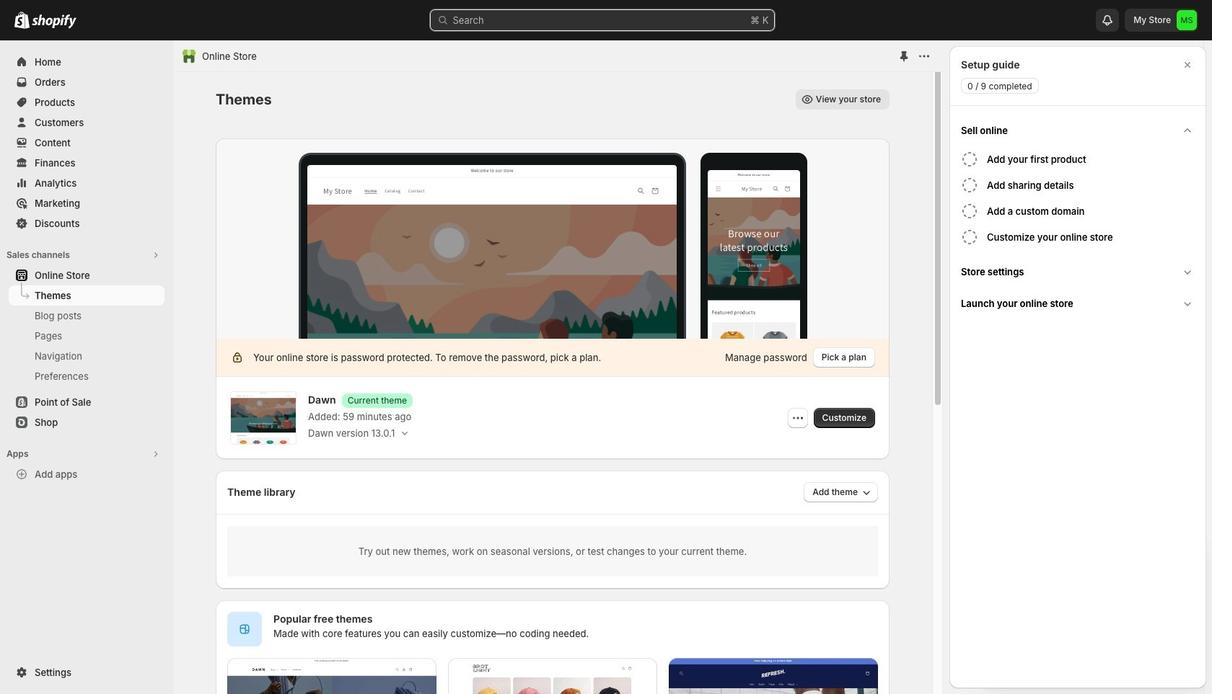 Task type: describe. For each thing, give the bounding box(es) containing it.
my store image
[[1177, 10, 1197, 30]]

mark add sharing details as done image
[[961, 177, 979, 194]]

shopify image
[[14, 12, 30, 29]]

mark customize your online store as done image
[[961, 229, 979, 246]]

shopify image
[[32, 14, 77, 29]]



Task type: vqa. For each thing, say whether or not it's contained in the screenshot.
bottom 'search products' text field
no



Task type: locate. For each thing, give the bounding box(es) containing it.
mark add a custom domain as done image
[[961, 203, 979, 220]]

mark add your first product as done image
[[961, 151, 979, 168]]

dialog
[[950, 46, 1207, 689]]

online store image
[[182, 49, 196, 64]]



